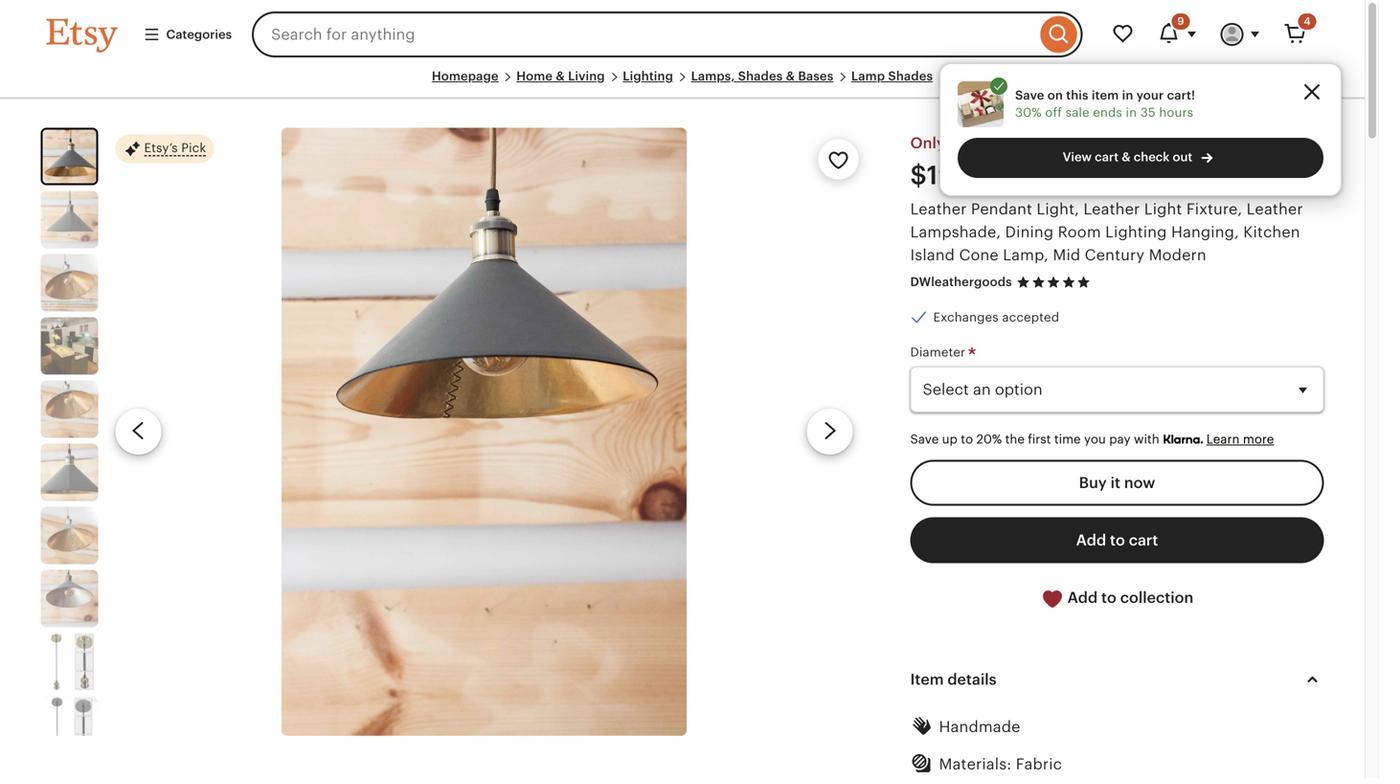 Task type: locate. For each thing, give the bounding box(es) containing it.
add to collection
[[1064, 590, 1194, 607]]

leather pendant light leather light fixture leather image 4 image
[[41, 318, 98, 375]]

save inside save up to 20% the first time you pay with klarna. learn more
[[911, 432, 939, 447]]

lamps,
[[691, 69, 735, 83]]

None search field
[[252, 11, 1083, 57]]

in right item
[[1122, 88, 1134, 102]]

cart down now
[[1129, 532, 1158, 549]]

item details button
[[893, 657, 1342, 703]]

1 shades from the left
[[738, 69, 783, 83]]

2 vertical spatial in
[[1023, 135, 1037, 152]]

0 vertical spatial in
[[1122, 88, 1134, 102]]

leather pendant light leather light fixture leather image 1 image
[[281, 128, 687, 736], [43, 130, 96, 184]]

time
[[1055, 432, 1081, 447]]

left
[[962, 135, 987, 152]]

in left '35'
[[1126, 105, 1137, 120]]

leather pendant light, leather light fixture, leather lampshade, dining room lighting hanging, kitchen island cone lamp, mid century modern
[[911, 201, 1303, 264]]

leather up "lampshade,"
[[911, 201, 967, 218]]

century
[[1085, 247, 1145, 264]]

1 horizontal spatial cart
[[1129, 532, 1158, 549]]

leather up kitchen in the top right of the page
[[1247, 201, 1303, 218]]

1 leather from the left
[[911, 201, 967, 218]]

to right up at right
[[961, 432, 973, 447]]

shades right lamps,
[[738, 69, 783, 83]]

add for add to cart
[[1076, 532, 1107, 549]]

1 vertical spatial to
[[1110, 532, 1125, 549]]

menu bar
[[46, 69, 1319, 99]]

0 vertical spatial 4
[[1304, 15, 1311, 27]]

1 horizontal spatial leather
[[1084, 201, 1140, 218]]

leather pendant light leather light fixture leather image 9 image
[[41, 634, 98, 691]]

to
[[961, 432, 973, 447], [1110, 532, 1125, 549], [1102, 590, 1117, 607]]

add
[[1076, 532, 1107, 549], [1068, 590, 1098, 607]]

buy
[[1079, 475, 1107, 492]]

first
[[1028, 432, 1051, 447]]

0 vertical spatial add
[[1076, 532, 1107, 549]]

add down buy
[[1076, 532, 1107, 549]]

9 button
[[1146, 11, 1209, 57]]

lamp shades link
[[851, 69, 933, 83]]

& inside view cart & check out link
[[1122, 150, 1131, 164]]

1 horizontal spatial save
[[1015, 88, 1045, 102]]

1 vertical spatial add
[[1068, 590, 1098, 607]]

0 vertical spatial cart
[[1095, 150, 1119, 164]]

0 vertical spatial lighting
[[623, 69, 673, 83]]

1 horizontal spatial &
[[786, 69, 795, 83]]

lighting
[[623, 69, 673, 83], [1106, 224, 1167, 241]]

lighting inside the "leather pendant light, leather light fixture, leather lampshade, dining room lighting hanging, kitchen island cone lamp, mid century modern"
[[1106, 224, 1167, 241]]

leather
[[911, 201, 967, 218], [1084, 201, 1140, 218], [1247, 201, 1303, 218]]

0 horizontal spatial lighting
[[623, 69, 673, 83]]

accepted
[[1002, 310, 1060, 325]]

only
[[911, 135, 945, 152]]

leather pendant light leather light fixture leather image 10 image
[[41, 697, 98, 754]]

1 horizontal spatial lighting
[[1106, 224, 1167, 241]]

& right home
[[556, 69, 565, 83]]

save inside save on this item in your cart! 30% off sale ends in 35 hours
[[1015, 88, 1045, 102]]

2 shades from the left
[[888, 69, 933, 83]]

details
[[948, 671, 997, 689]]

ends
[[1093, 105, 1123, 120]]

dining
[[1005, 224, 1054, 241]]

fixture,
[[1187, 201, 1243, 218]]

4
[[1304, 15, 1311, 27], [1040, 135, 1050, 152]]

lamp,
[[1003, 247, 1049, 264]]

hours
[[1159, 105, 1194, 120]]

& for view cart & check out
[[1122, 150, 1131, 164]]

to inside save up to 20% the first time you pay with klarna. learn more
[[961, 432, 973, 447]]

save left up at right
[[911, 432, 939, 447]]

island
[[911, 247, 955, 264]]

save
[[1015, 88, 1045, 102], [911, 432, 939, 447]]

exchanges accepted
[[933, 310, 1060, 325]]

lamp shades
[[851, 69, 933, 83]]

shades for lamps,
[[738, 69, 783, 83]]

cart
[[1095, 150, 1119, 164], [1129, 532, 1158, 549]]

& left check
[[1122, 150, 1131, 164]]

home & living
[[517, 69, 605, 83]]

modern
[[1149, 247, 1207, 264]]

1 vertical spatial 4
[[1040, 135, 1050, 152]]

5
[[949, 135, 959, 152]]

leather pendant light leather light fixture leather image 6 image
[[41, 444, 98, 502]]

this
[[1066, 88, 1089, 102]]

home
[[517, 69, 553, 83]]

it
[[1111, 475, 1121, 492]]

in
[[1122, 88, 1134, 102], [1126, 105, 1137, 120], [1023, 135, 1037, 152]]

save for ends
[[1015, 88, 1045, 102]]

35
[[1141, 105, 1156, 120]]

4 inside 'link'
[[1304, 15, 1311, 27]]

add to cart button
[[911, 518, 1324, 564]]

in for $193.58+
[[1023, 135, 1037, 152]]

0 horizontal spatial leather pendant light leather light fixture leather image 1 image
[[43, 130, 96, 184]]

cart right view
[[1095, 150, 1119, 164]]

leather pendant light leather light fixture leather image 3 image
[[41, 254, 98, 312]]

0 vertical spatial to
[[961, 432, 973, 447]]

0 horizontal spatial &
[[556, 69, 565, 83]]

leather pendant light leather light fixture leather image 5 image
[[41, 381, 98, 438]]

diameter
[[911, 345, 969, 359]]

1 vertical spatial cart
[[1129, 532, 1158, 549]]

to left collection
[[1102, 590, 1117, 607]]

lighting up century
[[1106, 224, 1167, 241]]

1 vertical spatial save
[[911, 432, 939, 447]]

save up 30%
[[1015, 88, 1045, 102]]

in right the and
[[1023, 135, 1037, 152]]

and
[[991, 135, 1019, 152]]

categories
[[166, 27, 232, 42]]

2 horizontal spatial &
[[1122, 150, 1131, 164]]

0 horizontal spatial shades
[[738, 69, 783, 83]]

to down buy it now button
[[1110, 532, 1125, 549]]

add for add to collection
[[1068, 590, 1098, 607]]

out
[[1173, 150, 1193, 164]]

4 inside "only 5 left and in 4 carts $193.58+"
[[1040, 135, 1050, 152]]

add down 'add to cart'
[[1068, 590, 1098, 607]]

0 vertical spatial save
[[1015, 88, 1045, 102]]

the
[[1005, 432, 1025, 447]]

in inside "only 5 left and in 4 carts $193.58+"
[[1023, 135, 1037, 152]]

shades for lamp
[[888, 69, 933, 83]]

with
[[1134, 432, 1160, 447]]

1 horizontal spatial shades
[[888, 69, 933, 83]]

your
[[1137, 88, 1164, 102]]

1 vertical spatial lighting
[[1106, 224, 1167, 241]]

pendant
[[971, 201, 1033, 218]]

item
[[911, 671, 944, 689]]

item details
[[911, 671, 997, 689]]

in for 30%
[[1122, 88, 1134, 102]]

2 horizontal spatial leather
[[1247, 201, 1303, 218]]

1 horizontal spatial 4
[[1304, 15, 1311, 27]]

none search field inside categories banner
[[252, 11, 1083, 57]]

leather up room
[[1084, 201, 1140, 218]]

add to cart
[[1076, 532, 1158, 549]]

off
[[1045, 105, 1062, 120]]

lighting down search for anything text box
[[623, 69, 673, 83]]

0 horizontal spatial 4
[[1040, 135, 1050, 152]]

0 horizontal spatial leather
[[911, 201, 967, 218]]

2 vertical spatial to
[[1102, 590, 1117, 607]]

view cart & check out link
[[958, 138, 1324, 178]]

leather pendant light leather light fixture leather image 8 image
[[41, 571, 98, 628]]

&
[[556, 69, 565, 83], [786, 69, 795, 83], [1122, 150, 1131, 164]]

0 horizontal spatial save
[[911, 432, 939, 447]]

& left bases
[[786, 69, 795, 83]]

shades right lamp
[[888, 69, 933, 83]]

dwleathergoods
[[911, 275, 1012, 289]]

0 horizontal spatial cart
[[1095, 150, 1119, 164]]

only 5 left and in 4 carts $193.58+
[[911, 135, 1092, 190]]



Task type: vqa. For each thing, say whether or not it's contained in the screenshot.
"Lamp,"
yes



Task type: describe. For each thing, give the bounding box(es) containing it.
view
[[1063, 150, 1092, 164]]

living
[[568, 69, 605, 83]]

homepage
[[432, 69, 499, 83]]

dwleathergoods link
[[911, 275, 1012, 289]]

light
[[1145, 201, 1183, 218]]

room
[[1058, 224, 1101, 241]]

Search for anything text field
[[252, 11, 1036, 57]]

to for add to collection
[[1102, 590, 1117, 607]]

kitchen
[[1244, 224, 1301, 241]]

learn
[[1207, 432, 1240, 447]]

3 leather from the left
[[1247, 201, 1303, 218]]

learn more button
[[1207, 432, 1274, 447]]

home & living link
[[517, 69, 605, 83]]

mid
[[1053, 247, 1081, 264]]

item
[[1092, 88, 1119, 102]]

4 link
[[1273, 11, 1319, 57]]

menu bar containing homepage
[[46, 69, 1319, 99]]

lamps, shades & bases
[[691, 69, 834, 83]]

save for klarna.
[[911, 432, 939, 447]]

lamps, shades & bases link
[[691, 69, 834, 83]]

leather pendant light leather light fixture leather image 7 image
[[41, 507, 98, 565]]

you
[[1084, 432, 1106, 447]]

fabric
[[1016, 756, 1062, 774]]

light,
[[1037, 201, 1080, 218]]

lampshade,
[[911, 224, 1001, 241]]

buy it now
[[1079, 475, 1156, 492]]

9
[[1178, 15, 1184, 27]]

more
[[1243, 432, 1274, 447]]

etsy's pick button
[[115, 134, 214, 164]]

pick
[[181, 141, 206, 155]]

30%
[[1015, 105, 1042, 120]]

bases
[[798, 69, 834, 83]]

etsy's
[[144, 141, 178, 155]]

on
[[1048, 88, 1063, 102]]

cone
[[959, 247, 999, 264]]

lighting inside menu bar
[[623, 69, 673, 83]]

hanging,
[[1171, 224, 1239, 241]]

carts
[[1054, 135, 1092, 152]]

klarna.
[[1163, 432, 1203, 447]]

leather pendant light leather light fixture leather image 2 image
[[41, 191, 98, 249]]

sale
[[1066, 105, 1090, 120]]

lighting link
[[623, 69, 673, 83]]

up
[[942, 432, 958, 447]]

2 leather from the left
[[1084, 201, 1140, 218]]

collection
[[1120, 590, 1194, 607]]

pay
[[1109, 432, 1131, 447]]

materials: fabric
[[939, 756, 1062, 774]]

to for add to cart
[[1110, 532, 1125, 549]]

handmade
[[939, 719, 1021, 736]]

etsy's pick
[[144, 141, 206, 155]]

20%
[[977, 432, 1002, 447]]

now
[[1124, 475, 1156, 492]]

add to collection button
[[911, 575, 1324, 623]]

save up to 20% the first time you pay with klarna. learn more
[[911, 432, 1274, 447]]

1 vertical spatial in
[[1126, 105, 1137, 120]]

categories button
[[129, 17, 246, 52]]

exchanges
[[933, 310, 999, 325]]

materials:
[[939, 756, 1012, 774]]

save on this item in your cart! 30% off sale ends in 35 hours
[[1015, 88, 1196, 120]]

cart!
[[1167, 88, 1196, 102]]

view cart & check out
[[1063, 150, 1193, 164]]

homepage link
[[432, 69, 499, 83]]

1 horizontal spatial leather pendant light leather light fixture leather image 1 image
[[281, 128, 687, 736]]

check
[[1134, 150, 1170, 164]]

& for lamps, shades & bases
[[786, 69, 795, 83]]

$193.58+
[[911, 161, 1024, 190]]

lamp
[[851, 69, 885, 83]]

categories banner
[[12, 0, 1353, 69]]

buy it now button
[[911, 460, 1324, 506]]

cart inside button
[[1129, 532, 1158, 549]]



